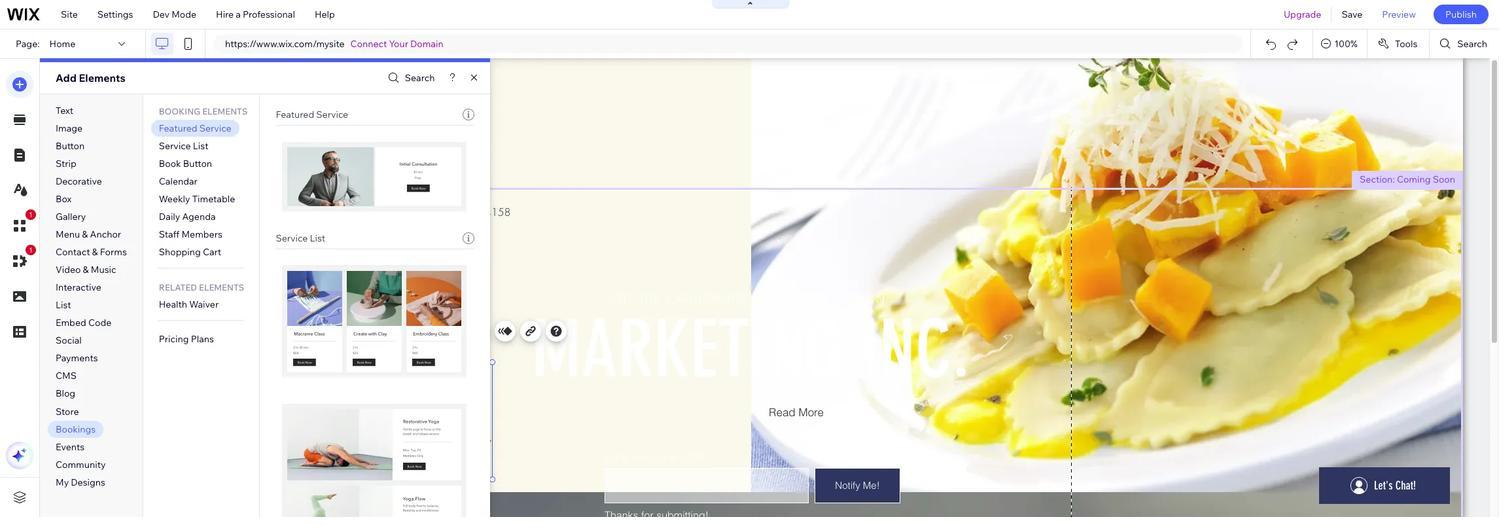 Task type: locate. For each thing, give the bounding box(es) containing it.
button
[[56, 140, 85, 152], [183, 158, 212, 170]]

button down image
[[56, 140, 85, 152]]

1 left gallery
[[29, 211, 33, 219]]

search down publish
[[1458, 38, 1488, 50]]

0 vertical spatial elements
[[202, 106, 248, 116]]

0 vertical spatial list
[[193, 140, 208, 152]]

related
[[159, 282, 197, 292]]

0 horizontal spatial featured
[[159, 122, 197, 134]]

search button down your
[[385, 68, 435, 87]]

0 horizontal spatial vector
[[347, 352, 371, 362]]

members
[[182, 229, 222, 240]]

1 1 button from the top
[[6, 209, 36, 240]]

anchor
[[90, 229, 121, 240]]

2 vertical spatial list
[[56, 299, 71, 311]]

list inside booking elements featured service service list book button calendar weekly timetable daily agenda staff members shopping cart
[[193, 140, 208, 152]]

book
[[159, 158, 181, 170]]

0 vertical spatial search button
[[1431, 29, 1500, 58]]

vector right change
[[387, 325, 415, 337]]

strip
[[56, 158, 76, 170]]

art down change
[[373, 352, 384, 362]]

calendar
[[159, 176, 198, 187]]

featured service
[[276, 109, 348, 120]]

100%
[[1335, 38, 1358, 50]]

1 vertical spatial 1 button
[[6, 245, 36, 275]]

1 vertical spatial &
[[92, 246, 98, 258]]

elements right booking
[[202, 106, 248, 116]]

text image button strip decorative box gallery menu & anchor contact & forms video & music interactive list embed code social payments cms blog store bookings events community my designs
[[56, 105, 127, 488]]

1 button left menu
[[6, 209, 36, 240]]

plans
[[191, 333, 214, 345]]

1 horizontal spatial button
[[183, 158, 212, 170]]

elements
[[202, 106, 248, 116], [199, 282, 244, 292]]

art right change
[[418, 325, 431, 337]]

1 horizontal spatial art
[[418, 325, 431, 337]]

save button
[[1332, 0, 1373, 29]]

search button down publish
[[1431, 29, 1500, 58]]

1 vertical spatial search button
[[385, 68, 435, 87]]

https://www.wix.com/mysite connect your domain
[[225, 38, 444, 50]]

service
[[316, 109, 348, 120], [199, 122, 231, 134], [159, 140, 191, 152], [276, 232, 308, 244]]

store
[[56, 406, 79, 417]]

elements inside booking elements featured service service list book button calendar weekly timetable daily agenda staff members shopping cart
[[202, 106, 248, 116]]

2 1 from the top
[[29, 246, 33, 254]]

& right menu
[[82, 229, 88, 240]]

1
[[29, 211, 33, 219], [29, 246, 33, 254]]

& right video
[[83, 264, 89, 276]]

payments
[[56, 352, 98, 364]]

0 horizontal spatial art
[[373, 352, 384, 362]]

section:
[[1360, 173, 1396, 185]]

cart
[[203, 246, 221, 258]]

video
[[56, 264, 81, 276]]

preview button
[[1373, 0, 1426, 29]]

1 horizontal spatial search button
[[1431, 29, 1500, 58]]

elements for service
[[202, 106, 248, 116]]

shopping
[[159, 246, 201, 258]]

change
[[352, 325, 385, 337]]

publish
[[1446, 9, 1478, 20]]

soon
[[1433, 173, 1456, 185]]

save
[[1342, 9, 1363, 20]]

button up calendar
[[183, 158, 212, 170]]

0 vertical spatial button
[[56, 140, 85, 152]]

1 vertical spatial 1
[[29, 246, 33, 254]]

elements
[[79, 71, 125, 84]]

& left the "forms"
[[92, 246, 98, 258]]

1 vertical spatial list
[[310, 232, 325, 244]]

elements inside related elements health waiver
[[199, 282, 244, 292]]

image
[[56, 122, 83, 134]]

1 horizontal spatial vector
[[387, 325, 415, 337]]

health
[[159, 299, 187, 310]]

1 vertical spatial search
[[405, 72, 435, 84]]

publish button
[[1434, 5, 1489, 24]]

weekly
[[159, 193, 190, 205]]

change vector art
[[352, 325, 431, 337]]

tools button
[[1368, 29, 1430, 58]]

featured
[[276, 109, 314, 120], [159, 122, 197, 134]]

search down domain
[[405, 72, 435, 84]]

1 horizontal spatial search
[[1458, 38, 1488, 50]]

https://www.wix.com/mysite
[[225, 38, 345, 50]]

art
[[418, 325, 431, 337], [373, 352, 384, 362]]

elements up waiver
[[199, 282, 244, 292]]

search button
[[1431, 29, 1500, 58], [385, 68, 435, 87]]

coming
[[1398, 173, 1431, 185]]

add elements
[[56, 71, 125, 84]]

1 1 from the top
[[29, 211, 33, 219]]

1 vertical spatial elements
[[199, 282, 244, 292]]

&
[[82, 229, 88, 240], [92, 246, 98, 258], [83, 264, 89, 276]]

timetable
[[192, 193, 235, 205]]

vector down change
[[347, 352, 371, 362]]

related elements health waiver
[[159, 282, 244, 310]]

1 left contact
[[29, 246, 33, 254]]

1 button
[[6, 209, 36, 240], [6, 245, 36, 275]]

0 vertical spatial 1
[[29, 211, 33, 219]]

hire a professional
[[216, 9, 295, 20]]

embed
[[56, 317, 86, 329]]

preview
[[1383, 9, 1417, 20]]

1 vertical spatial featured
[[159, 122, 197, 134]]

dev
[[153, 9, 170, 20]]

1 horizontal spatial featured
[[276, 109, 314, 120]]

list
[[193, 140, 208, 152], [310, 232, 325, 244], [56, 299, 71, 311]]

blog
[[56, 388, 75, 400]]

2 vertical spatial &
[[83, 264, 89, 276]]

0 vertical spatial art
[[418, 325, 431, 337]]

vector
[[387, 325, 415, 337], [347, 352, 371, 362]]

1 button left video
[[6, 245, 36, 275]]

1 vertical spatial vector
[[347, 352, 371, 362]]

1 vertical spatial button
[[183, 158, 212, 170]]

elements for waiver
[[199, 282, 244, 292]]

100% button
[[1314, 29, 1367, 58]]

cms
[[56, 370, 77, 382]]

social
[[56, 335, 82, 347]]

0 vertical spatial 1 button
[[6, 209, 36, 240]]

0 horizontal spatial search
[[405, 72, 435, 84]]

button inside booking elements featured service service list book button calendar weekly timetable daily agenda staff members shopping cart
[[183, 158, 212, 170]]

featured inside booking elements featured service service list book button calendar weekly timetable daily agenda staff members shopping cart
[[159, 122, 197, 134]]

help
[[315, 9, 335, 20]]

0 horizontal spatial list
[[56, 299, 71, 311]]

0 horizontal spatial button
[[56, 140, 85, 152]]

search
[[1458, 38, 1488, 50], [405, 72, 435, 84]]

1 horizontal spatial list
[[193, 140, 208, 152]]



Task type: vqa. For each thing, say whether or not it's contained in the screenshot.
Search
yes



Task type: describe. For each thing, give the bounding box(es) containing it.
gallery
[[56, 211, 86, 223]]

tools
[[1396, 38, 1418, 50]]

community
[[56, 459, 106, 470]]

pricing
[[159, 333, 189, 345]]

0 vertical spatial vector
[[387, 325, 415, 337]]

code
[[88, 317, 111, 329]]

box
[[56, 193, 72, 205]]

pricing plans
[[159, 333, 214, 345]]

0 horizontal spatial search button
[[385, 68, 435, 87]]

waiver
[[189, 299, 219, 310]]

events
[[56, 441, 85, 453]]

hire
[[216, 9, 234, 20]]

bookings
[[56, 423, 96, 435]]

upgrade
[[1284, 9, 1322, 20]]

interactive
[[56, 282, 101, 293]]

your
[[389, 38, 408, 50]]

menu
[[56, 229, 80, 240]]

site
[[61, 9, 78, 20]]

decorative
[[56, 176, 102, 187]]

a
[[236, 9, 241, 20]]

2 1 button from the top
[[6, 245, 36, 275]]

add
[[56, 71, 77, 84]]

my
[[56, 476, 69, 488]]

settings
[[97, 9, 133, 20]]

agenda
[[182, 211, 216, 223]]

forms
[[100, 246, 127, 258]]

text
[[56, 105, 73, 117]]

daily
[[159, 211, 180, 223]]

music
[[91, 264, 116, 276]]

home
[[49, 38, 75, 50]]

staff
[[159, 229, 180, 240]]

mode
[[172, 9, 196, 20]]

section: coming soon
[[1360, 173, 1456, 185]]

0 vertical spatial search
[[1458, 38, 1488, 50]]

booking elements featured service service list book button calendar weekly timetable daily agenda staff members shopping cart
[[159, 106, 248, 258]]

button inside text image button strip decorative box gallery menu & anchor contact & forms video & music interactive list embed code social payments cms blog store bookings events community my designs
[[56, 140, 85, 152]]

0 vertical spatial featured
[[276, 109, 314, 120]]

1 vertical spatial art
[[373, 352, 384, 362]]

2 horizontal spatial list
[[310, 232, 325, 244]]

domain
[[410, 38, 444, 50]]

list inside text image button strip decorative box gallery menu & anchor contact & forms video & music interactive list embed code social payments cms blog store bookings events community my designs
[[56, 299, 71, 311]]

connect
[[351, 38, 387, 50]]

booking
[[159, 106, 201, 116]]

professional
[[243, 9, 295, 20]]

designs
[[71, 476, 105, 488]]

contact
[[56, 246, 90, 258]]

0 vertical spatial &
[[82, 229, 88, 240]]

vector art
[[347, 352, 384, 362]]

dev mode
[[153, 9, 196, 20]]

service list
[[276, 232, 325, 244]]



